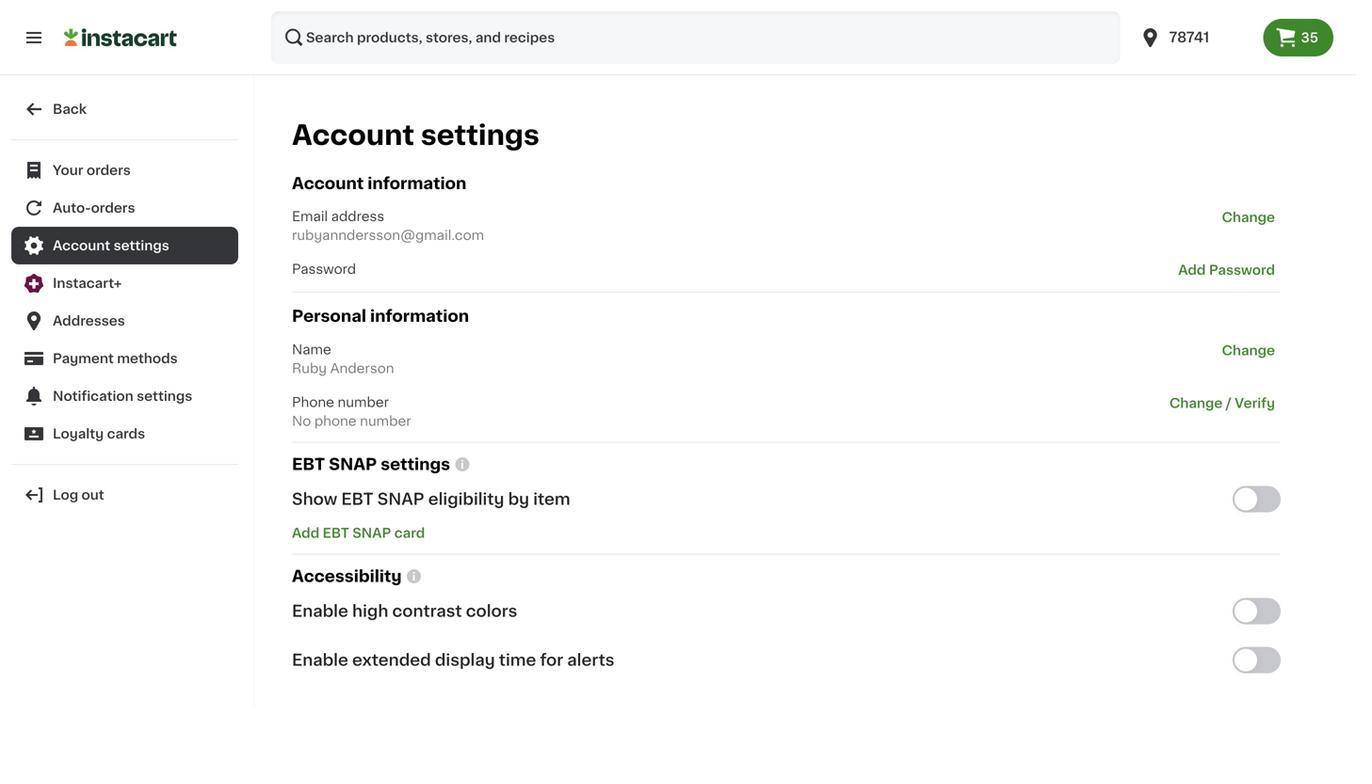 Task type: describe. For each thing, give the bounding box(es) containing it.
0 horizontal spatial password
[[292, 263, 356, 276]]

auto-
[[53, 202, 91, 215]]

enable high contrast colors
[[292, 604, 517, 620]]

loyalty cards
[[53, 428, 145, 441]]

by
[[508, 491, 529, 507]]

auto-orders link
[[11, 189, 238, 227]]

your orders link
[[11, 152, 238, 189]]

add ebt snap card
[[292, 527, 425, 540]]

extended
[[352, 652, 431, 669]]

cards
[[107, 428, 145, 441]]

account settings link
[[11, 227, 238, 265]]

enable for enable high contrast colors
[[292, 604, 348, 620]]

ebt for show
[[341, 491, 374, 507]]

instacart+ link
[[11, 265, 238, 302]]

instacart+
[[53, 277, 122, 290]]

enable for enable extended display time for alerts
[[292, 652, 348, 669]]

settings inside account settings link
[[114, 239, 169, 252]]

change / verify button
[[1164, 393, 1281, 414]]

1 horizontal spatial account settings
[[292, 122, 540, 149]]

loyalty cards link
[[11, 415, 238, 453]]

name
[[292, 343, 331, 356]]

addresses link
[[11, 302, 238, 340]]

1 vertical spatial account
[[292, 176, 364, 192]]

1 vertical spatial number
[[360, 415, 411, 428]]

out
[[82, 489, 104, 502]]

high
[[352, 604, 388, 620]]

address
[[331, 210, 384, 223]]

anderson
[[330, 362, 394, 375]]

information for account information
[[368, 176, 467, 192]]

loyalty
[[53, 428, 104, 441]]

snap for show ebt snap eligibility by item
[[377, 491, 424, 507]]

payment methods link
[[11, 340, 238, 378]]

information for personal information
[[370, 309, 469, 325]]

0 vertical spatial number
[[338, 396, 389, 409]]

enable extended display time for alerts
[[292, 652, 615, 669]]

display
[[435, 652, 495, 669]]

alerts
[[567, 652, 615, 669]]

ebt snap settings
[[292, 457, 450, 473]]

log out link
[[11, 477, 238, 514]]

add for add password
[[1178, 264, 1206, 277]]

add ebt snap card link
[[292, 527, 425, 540]]

phone
[[292, 396, 334, 409]]

phone
[[314, 415, 357, 428]]

password inside button
[[1209, 264, 1275, 277]]

account information
[[292, 176, 467, 192]]

back
[[53, 103, 87, 116]]

ruby
[[292, 362, 327, 375]]

2 vertical spatial account
[[53, 239, 110, 252]]

/
[[1226, 397, 1232, 410]]

your orders
[[53, 164, 131, 177]]

phone number no phone number
[[292, 396, 411, 428]]

0 horizontal spatial account settings
[[53, 239, 169, 252]]

rubyanndersson@gmail.com
[[292, 229, 484, 242]]

2 78741 button from the left
[[1139, 11, 1252, 64]]

show
[[292, 491, 337, 507]]

35 button
[[1263, 19, 1334, 57]]



Task type: vqa. For each thing, say whether or not it's contained in the screenshot.
Account settings to the top
yes



Task type: locate. For each thing, give the bounding box(es) containing it.
account up instacart+
[[53, 239, 110, 252]]

eligibility
[[428, 491, 504, 507]]

log
[[53, 489, 78, 502]]

time
[[499, 652, 536, 669]]

number up ebt snap settings
[[360, 415, 411, 428]]

1 vertical spatial change button
[[1216, 340, 1281, 361]]

accessibility
[[292, 569, 402, 585]]

1 vertical spatial add
[[292, 527, 319, 540]]

settings
[[421, 122, 540, 149], [114, 239, 169, 252], [137, 390, 192, 403], [381, 457, 450, 473]]

1 vertical spatial orders
[[91, 202, 135, 215]]

2 vertical spatial ebt
[[323, 527, 349, 540]]

change button
[[1216, 207, 1281, 228], [1216, 340, 1281, 361]]

back link
[[11, 90, 238, 128]]

number up phone
[[338, 396, 389, 409]]

information
[[368, 176, 467, 192], [370, 309, 469, 325]]

0 vertical spatial account
[[292, 122, 414, 149]]

0 vertical spatial ebt
[[292, 457, 325, 473]]

for
[[540, 652, 563, 669]]

1 vertical spatial snap
[[377, 491, 424, 507]]

orders for your orders
[[87, 164, 131, 177]]

enable left extended
[[292, 652, 348, 669]]

settings inside notification settings link
[[137, 390, 192, 403]]

snap
[[329, 457, 377, 473], [377, 491, 424, 507], [352, 527, 391, 540]]

add for add ebt snap card
[[292, 527, 319, 540]]

add password
[[1178, 264, 1275, 277]]

verify
[[1235, 397, 1275, 410]]

1 enable from the top
[[292, 604, 348, 620]]

1 vertical spatial information
[[370, 309, 469, 325]]

change button for account information
[[1216, 207, 1281, 228]]

add inside button
[[1178, 264, 1206, 277]]

account
[[292, 122, 414, 149], [292, 176, 364, 192], [53, 239, 110, 252]]

change up the add password button
[[1222, 211, 1275, 224]]

0 vertical spatial enable
[[292, 604, 348, 620]]

log out
[[53, 489, 104, 502]]

1 78741 button from the left
[[1128, 11, 1263, 64]]

payment
[[53, 352, 114, 365]]

auto-orders
[[53, 202, 135, 215]]

email address rubyanndersson@gmail.com
[[292, 210, 484, 242]]

2 vertical spatial change
[[1170, 397, 1223, 410]]

change button for personal information
[[1216, 340, 1281, 361]]

name ruby anderson
[[292, 343, 394, 375]]

ebt for add
[[323, 527, 349, 540]]

change button up verify
[[1216, 340, 1281, 361]]

account settings
[[292, 122, 540, 149], [53, 239, 169, 252]]

35
[[1301, 31, 1318, 44]]

ebt up add ebt snap card
[[341, 491, 374, 507]]

0 vertical spatial change button
[[1216, 207, 1281, 228]]

Search field
[[271, 11, 1120, 64]]

snap up card
[[377, 491, 424, 507]]

orders
[[87, 164, 131, 177], [91, 202, 135, 215]]

0 vertical spatial snap
[[329, 457, 377, 473]]

payment methods
[[53, 352, 178, 365]]

change up verify
[[1222, 344, 1275, 357]]

notification settings
[[53, 390, 192, 403]]

colors
[[466, 604, 517, 620]]

email
[[292, 210, 328, 223]]

change / verify
[[1170, 397, 1275, 410]]

2 vertical spatial snap
[[352, 527, 391, 540]]

show ebt snap eligibility by item
[[292, 491, 570, 507]]

enable
[[292, 604, 348, 620], [292, 652, 348, 669]]

1 vertical spatial change
[[1222, 344, 1275, 357]]

1 vertical spatial account settings
[[53, 239, 169, 252]]

ebt
[[292, 457, 325, 473], [341, 491, 374, 507], [323, 527, 349, 540]]

orders for auto-orders
[[91, 202, 135, 215]]

notification
[[53, 390, 133, 403]]

2 change button from the top
[[1216, 340, 1281, 361]]

1 vertical spatial enable
[[292, 652, 348, 669]]

notification settings link
[[11, 378, 238, 415]]

0 vertical spatial add
[[1178, 264, 1206, 277]]

account up account information
[[292, 122, 414, 149]]

None search field
[[271, 11, 1120, 64]]

1 horizontal spatial password
[[1209, 264, 1275, 277]]

change for account information
[[1222, 211, 1275, 224]]

add
[[1178, 264, 1206, 277], [292, 527, 319, 540]]

account settings down auto-orders link
[[53, 239, 169, 252]]

information up email address rubyanndersson@gmail.com
[[368, 176, 467, 192]]

no
[[292, 415, 311, 428]]

snap for add ebt snap card
[[352, 527, 391, 540]]

change inside change / verify button
[[1170, 397, 1223, 410]]

enable down accessibility
[[292, 604, 348, 620]]

methods
[[117, 352, 178, 365]]

addresses
[[53, 315, 125, 328]]

78741 button
[[1128, 11, 1263, 64], [1139, 11, 1252, 64]]

add password button
[[1173, 260, 1281, 281]]

0 vertical spatial orders
[[87, 164, 131, 177]]

78741
[[1169, 31, 1210, 44]]

0 vertical spatial information
[[368, 176, 467, 192]]

orders up account settings link
[[91, 202, 135, 215]]

instacart logo image
[[64, 26, 177, 49]]

2 enable from the top
[[292, 652, 348, 669]]

number
[[338, 396, 389, 409], [360, 415, 411, 428]]

0 vertical spatial account settings
[[292, 122, 540, 149]]

change left /
[[1170, 397, 1223, 410]]

change
[[1222, 211, 1275, 224], [1222, 344, 1275, 357], [1170, 397, 1223, 410]]

account up email
[[292, 176, 364, 192]]

your
[[53, 164, 83, 177]]

personal
[[292, 309, 366, 325]]

snap down phone
[[329, 457, 377, 473]]

ebt up the show at the left bottom of page
[[292, 457, 325, 473]]

1 vertical spatial ebt
[[341, 491, 374, 507]]

1 change button from the top
[[1216, 207, 1281, 228]]

personal information
[[292, 309, 469, 325]]

information up anderson
[[370, 309, 469, 325]]

change for personal information
[[1222, 344, 1275, 357]]

ebt down the show at the left bottom of page
[[323, 527, 349, 540]]

password
[[292, 263, 356, 276], [1209, 264, 1275, 277]]

account settings up account information
[[292, 122, 540, 149]]

orders up auto-orders
[[87, 164, 131, 177]]

0 vertical spatial change
[[1222, 211, 1275, 224]]

snap left card
[[352, 527, 391, 540]]

contrast
[[392, 604, 462, 620]]

1 horizontal spatial add
[[1178, 264, 1206, 277]]

0 horizontal spatial add
[[292, 527, 319, 540]]

card
[[394, 527, 425, 540]]

change button up the add password button
[[1216, 207, 1281, 228]]

item
[[533, 491, 570, 507]]



